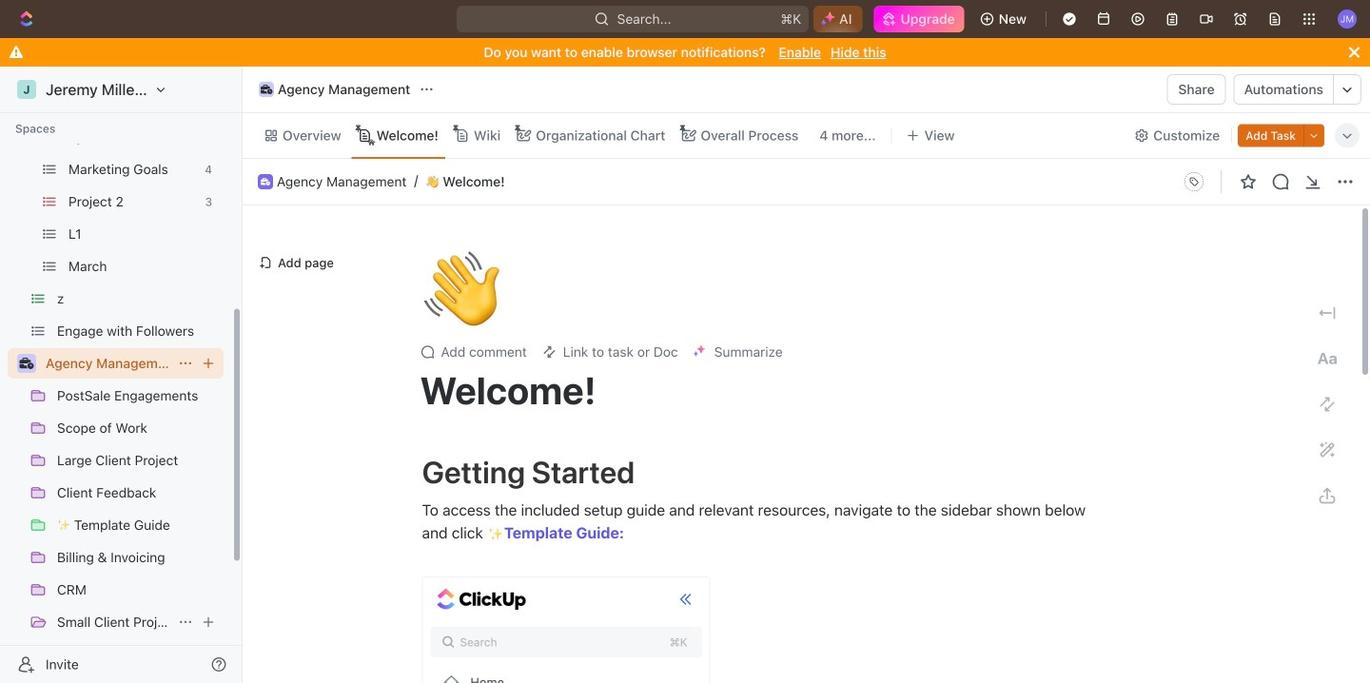 Task type: vqa. For each thing, say whether or not it's contained in the screenshot.
the right business time image
yes



Task type: describe. For each thing, give the bounding box(es) containing it.
business time image
[[261, 178, 270, 185]]

tree inside sidebar navigation
[[8, 57, 224, 683]]

sidebar navigation
[[0, 27, 246, 683]]

dropdown menu image
[[1179, 166, 1209, 197]]



Task type: locate. For each thing, give the bounding box(es) containing it.
business time image
[[260, 85, 272, 94], [20, 358, 34, 369]]

tree
[[8, 57, 224, 683]]

1 horizontal spatial business time image
[[260, 85, 272, 94]]

0 horizontal spatial business time image
[[20, 358, 34, 369]]

business time image inside sidebar navigation
[[20, 358, 34, 369]]

jeremy miller's workspace, , element
[[17, 80, 36, 99]]

1 vertical spatial business time image
[[20, 358, 34, 369]]

0 vertical spatial business time image
[[260, 85, 272, 94]]



